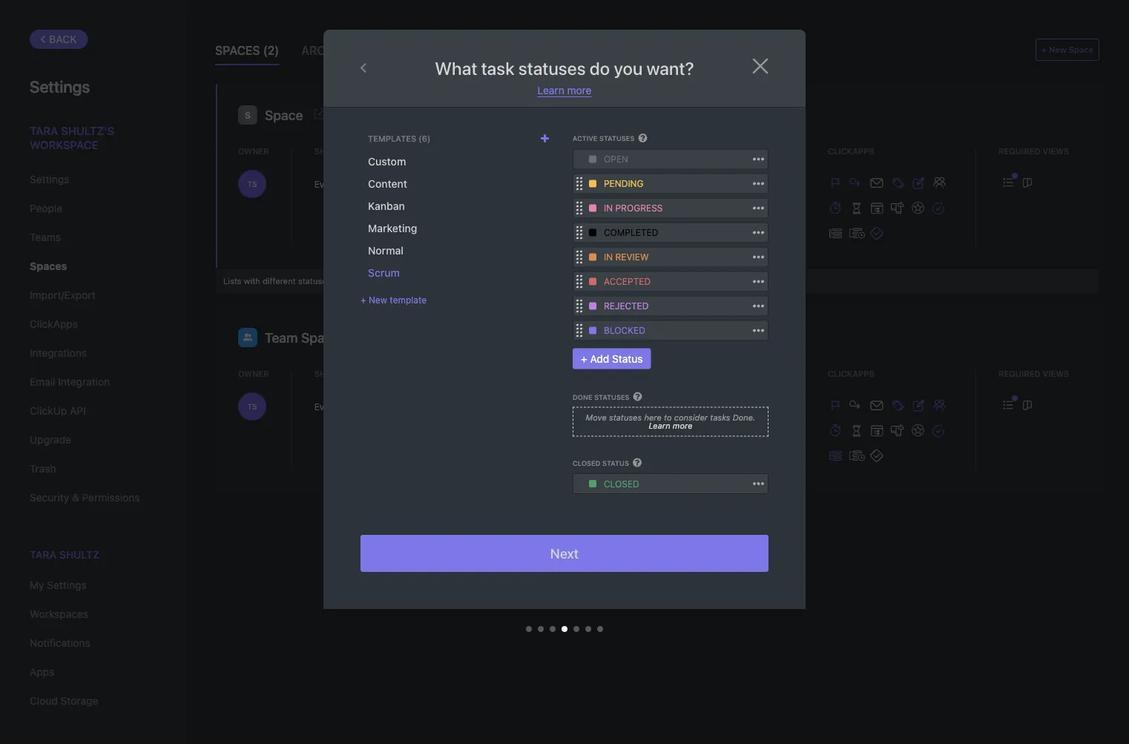Task type: locate. For each thing, give the bounding box(es) containing it.
in left review
[[604, 252, 613, 262]]

1 vertical spatial everyone.
[[314, 401, 356, 412]]

statuses down to do in progress complete
[[609, 413, 642, 423]]

1 vertical spatial closed
[[604, 479, 640, 489]]

settings up people
[[30, 173, 69, 186]]

1 in from the top
[[604, 203, 613, 213]]

1 horizontal spatial daily
[[439, 276, 458, 286]]

dropdown menu image down "to do complete" in the top right of the page
[[589, 204, 597, 212]]

0 vertical spatial closed
[[573, 460, 601, 467]]

new inside what task statuses do you want? dialog
[[369, 295, 387, 305]]

statuses inside move statuses here to consider tasks done. learn more
[[609, 413, 642, 423]]

settings right my
[[47, 579, 87, 592]]

0 vertical spatial required
[[999, 146, 1041, 156]]

2 everyone. from the top
[[314, 401, 356, 412]]

0 vertical spatial statuses
[[571, 146, 613, 156]]

1 vertical spatial more
[[673, 421, 693, 431]]

dropdown menu image left pending
[[589, 180, 597, 187]]

learn
[[538, 84, 565, 96], [649, 421, 671, 431]]

clickapps for team space
[[828, 369, 875, 378]]

1 horizontal spatial learn
[[649, 421, 671, 431]]

2 tara from the top
[[30, 549, 56, 561]]

dropdown menu image for in review
[[589, 253, 597, 261]]

do down done
[[585, 402, 595, 410]]

1 dropdown menu image from the top
[[589, 180, 597, 187]]

closed status
[[573, 460, 629, 467]]

progress up completed at the right top of page
[[616, 203, 663, 213]]

schedule up template
[[400, 276, 436, 286]]

required views
[[999, 146, 1070, 156], [999, 369, 1070, 378]]

task
[[481, 58, 515, 79]]

daily right ,
[[439, 276, 458, 286]]

2 private from the top
[[383, 401, 412, 412]]

shared for space
[[314, 146, 348, 156]]

make
[[358, 179, 381, 189], [358, 401, 381, 412]]

1 vertical spatial everyone. make private
[[314, 401, 412, 412]]

2 in from the top
[[604, 252, 613, 262]]

do left you
[[590, 58, 610, 79]]

dropdown menu image for accepted
[[589, 278, 597, 285]]

2 required views from the top
[[999, 369, 1070, 378]]

1 vertical spatial owner
[[238, 369, 269, 378]]

0 vertical spatial new
[[1049, 45, 1067, 55]]

0 horizontal spatial closed
[[573, 460, 601, 467]]

spaces down teams
[[30, 260, 67, 272]]

dropdown menu image left completed at the right top of page
[[589, 229, 597, 236]]

clickapps for space
[[828, 146, 875, 156]]

2 required from the top
[[999, 369, 1041, 378]]

1 horizontal spatial more
[[673, 421, 693, 431]]

2 vertical spatial with
[[351, 369, 373, 378]]

tara up workspace
[[30, 124, 58, 137]]

3 dropdown menu image from the top
[[589, 229, 597, 236]]

tara up my
[[30, 549, 56, 561]]

upgrade
[[30, 434, 71, 446]]

shared with down go
[[314, 146, 373, 156]]

1 vertical spatial new
[[369, 295, 387, 305]]

views for space
[[1043, 146, 1070, 156]]

&
[[72, 492, 79, 504]]

0 vertical spatial do
[[590, 58, 610, 79]]

1 horizontal spatial +
[[581, 352, 588, 365]]

schedule left ,
[[338, 276, 375, 286]]

everyone. make private for space
[[314, 179, 412, 189]]

statuses
[[571, 146, 613, 156], [571, 369, 613, 378]]

move
[[586, 413, 607, 423]]

templates
[[368, 134, 417, 144]]

0 horizontal spatial new
[[369, 295, 387, 305]]

more right here
[[673, 421, 693, 431]]

go
[[331, 109, 343, 120]]

required for team space
[[999, 369, 1041, 378]]

dropdown menu image left 'in review'
[[589, 253, 597, 261]]

+ for + new template
[[361, 295, 366, 305]]

2 schedule from the left
[[400, 276, 436, 286]]

learn more link
[[538, 84, 592, 97], [649, 421, 693, 431]]

cloud
[[30, 695, 58, 707]]

spaces inside settings element
[[30, 260, 67, 272]]

archived spaces
[[302, 43, 412, 58]]

spaces right archived
[[364, 43, 409, 58]]

learn inside move statuses here to consider tasks done. learn more
[[649, 421, 671, 431]]

daily up the '+ new template'
[[377, 276, 395, 286]]

to right go
[[346, 109, 355, 120]]

add
[[590, 352, 609, 365]]

owner for space
[[238, 146, 269, 156]]

2 horizontal spatial spaces
[[364, 43, 409, 58]]

everyone.
[[314, 179, 356, 189], [314, 401, 356, 412]]

1 vertical spatial make
[[358, 401, 381, 412]]

dropdown menu image
[[589, 180, 597, 187], [589, 204, 597, 212], [589, 229, 597, 236], [589, 253, 597, 261], [589, 278, 597, 285]]

clickapps link
[[30, 312, 155, 337]]

1 horizontal spatial new
[[1049, 45, 1067, 55]]

learn more link down to do in progress complete
[[649, 421, 693, 431]]

1 vertical spatial in
[[604, 252, 613, 262]]

settings element
[[0, 0, 186, 744]]

0 vertical spatial dropdown menu image
[[589, 155, 597, 163]]

2 shared with from the top
[[314, 369, 373, 378]]

everyone. make private for team space
[[314, 401, 412, 412]]

tara inside "tara shultz's workspace"
[[30, 124, 58, 137]]

0 horizontal spatial complete
[[601, 179, 639, 187]]

status
[[603, 460, 629, 467]]

closed down status
[[604, 479, 640, 489]]

1 vertical spatial required views
[[999, 369, 1070, 378]]

2 statuses from the top
[[571, 369, 613, 378]]

shared with
[[314, 146, 373, 156], [314, 369, 373, 378]]

in review
[[604, 252, 649, 262]]

dropdown menu image down active
[[589, 155, 597, 163]]

to right here
[[664, 413, 672, 423]]

1 shared from the top
[[314, 146, 348, 156]]

everyone. for team space
[[314, 401, 356, 412]]

do left pending
[[585, 179, 595, 187]]

1 make from the top
[[358, 179, 381, 189]]

do for in
[[585, 402, 595, 410]]

template
[[390, 295, 427, 305]]

dropdown menu image left rejected
[[589, 302, 597, 310]]

1 vertical spatial required
[[999, 369, 1041, 378]]

0 horizontal spatial spaces
[[30, 260, 67, 272]]

statuses up open at the right top of the page
[[600, 135, 635, 142]]

in
[[604, 203, 613, 213], [604, 252, 613, 262]]

1 vertical spatial shared with
[[314, 369, 373, 378]]

3 dropdown menu image from the top
[[589, 327, 597, 334]]

statuses
[[519, 58, 586, 79], [600, 135, 635, 142], [595, 393, 630, 401], [609, 413, 642, 423]]

5 dropdown menu image from the top
[[589, 278, 597, 285]]

2 vertical spatial +
[[581, 352, 588, 365]]

2 vertical spatial clickapps
[[828, 369, 875, 378]]

settings down back link
[[30, 76, 90, 96]]

closed left status
[[573, 460, 601, 467]]

0 vertical spatial complete
[[601, 179, 639, 187]]

1 vertical spatial clickapps
[[30, 318, 78, 330]]

1 everyone. make private from the top
[[314, 179, 412, 189]]

1 vertical spatial complete
[[654, 402, 692, 410]]

statuses up in
[[595, 393, 630, 401]]

spaces
[[215, 43, 260, 58], [364, 43, 409, 58], [30, 260, 67, 272]]

0 vertical spatial shared
[[314, 146, 348, 156]]

0 vertical spatial required views
[[999, 146, 1070, 156]]

0 horizontal spatial learn
[[538, 84, 565, 96]]

everyone. make private
[[314, 179, 412, 189], [314, 401, 412, 412]]

dropdown menu image
[[589, 155, 597, 163], [589, 302, 597, 310], [589, 327, 597, 334]]

templates (6)
[[368, 134, 431, 144]]

trash
[[30, 463, 56, 475]]

clickup
[[30, 405, 67, 417]]

1 statuses from the top
[[571, 146, 613, 156]]

0 vertical spatial clickapps
[[828, 146, 875, 156]]

in down "to do complete" in the top right of the page
[[604, 203, 613, 213]]

different
[[263, 276, 296, 286]]

lists with different statuses: schedule daily , schedule daily
[[223, 276, 458, 286]]

0 vertical spatial views
[[1043, 146, 1070, 156]]

0 vertical spatial progress
[[616, 203, 663, 213]]

more
[[567, 84, 592, 96], [673, 421, 693, 431]]

tara
[[30, 124, 58, 137], [30, 549, 56, 561]]

more inside move statuses here to consider tasks done. learn more
[[673, 421, 693, 431]]

teams
[[30, 231, 61, 243]]

2 dropdown menu image from the top
[[589, 302, 597, 310]]

tara for tara shultz's workspace
[[30, 124, 58, 137]]

kanban
[[368, 200, 405, 212]]

0 vertical spatial private
[[383, 179, 412, 189]]

complete up move statuses here to consider tasks done. learn more on the bottom right of the page
[[654, 402, 692, 410]]

2 owner from the top
[[238, 369, 269, 378]]

lists
[[223, 276, 242, 286]]

0 vertical spatial with
[[351, 146, 373, 156]]

new for new template
[[369, 295, 387, 305]]

0 vertical spatial owner
[[238, 146, 269, 156]]

schedule
[[338, 276, 375, 286], [400, 276, 436, 286]]

shared down team space
[[314, 369, 348, 378]]

1 vertical spatial learn more link
[[649, 421, 693, 431]]

clickapps inside settings element
[[30, 318, 78, 330]]

0 vertical spatial everyone.
[[314, 179, 356, 189]]

0 vertical spatial tara
[[30, 124, 58, 137]]

2 vertical spatial do
[[585, 402, 595, 410]]

4 dropdown menu image from the top
[[589, 253, 597, 261]]

1 vertical spatial tara
[[30, 549, 56, 561]]

1 horizontal spatial spaces
[[215, 43, 260, 58]]

2 horizontal spatial +
[[1042, 45, 1047, 55]]

do for complete
[[585, 179, 595, 187]]

new
[[1049, 45, 1067, 55], [369, 295, 387, 305]]

1 horizontal spatial closed
[[604, 479, 640, 489]]

more down what task statuses do you want?
[[567, 84, 592, 96]]

learn left consider
[[649, 421, 671, 431]]

0 horizontal spatial schedule
[[338, 276, 375, 286]]

2 views from the top
[[1043, 369, 1070, 378]]

+ for + add status
[[581, 352, 588, 365]]

to
[[346, 109, 355, 120], [573, 179, 583, 187], [573, 402, 583, 410], [664, 413, 672, 423]]

1 vertical spatial dropdown menu image
[[589, 302, 597, 310]]

1 vertical spatial private
[[383, 401, 412, 412]]

upgrade link
[[30, 427, 155, 453]]

complete down open at the right top of the page
[[601, 179, 639, 187]]

statuses for done
[[595, 393, 630, 401]]

0 vertical spatial in
[[604, 203, 613, 213]]

1 vertical spatial learn
[[649, 421, 671, 431]]

2 everyone. make private from the top
[[314, 401, 412, 412]]

1 horizontal spatial schedule
[[400, 276, 436, 286]]

dropdown menu image up add
[[589, 327, 597, 334]]

to inside move statuses here to consider tasks done. learn more
[[664, 413, 672, 423]]

1 vertical spatial +
[[361, 295, 366, 305]]

2 shared from the top
[[314, 369, 348, 378]]

statuses for move
[[609, 413, 642, 423]]

what task statuses do you want?
[[435, 58, 694, 79]]

0 vertical spatial learn more link
[[538, 84, 592, 97]]

with for space
[[351, 146, 373, 156]]

required for space
[[999, 146, 1041, 156]]

0 vertical spatial more
[[567, 84, 592, 96]]

learn more link down what task statuses do you want?
[[538, 84, 592, 97]]

shared for team space
[[314, 369, 348, 378]]

closed
[[573, 460, 601, 467], [604, 479, 640, 489]]

0 horizontal spatial daily
[[377, 276, 395, 286]]

team space
[[265, 330, 340, 346]]

1 everyone. from the top
[[314, 179, 356, 189]]

1 tara from the top
[[30, 124, 58, 137]]

1 vertical spatial views
[[1043, 369, 1070, 378]]

2 dropdown menu image from the top
[[589, 204, 597, 212]]

dropdown menu image for pending
[[589, 180, 597, 187]]

statuses down add
[[571, 369, 613, 378]]

0 vertical spatial shared with
[[314, 146, 373, 156]]

0 vertical spatial +
[[1042, 45, 1047, 55]]

0 horizontal spatial learn more link
[[538, 84, 592, 97]]

what
[[435, 58, 477, 79]]

complete
[[601, 179, 639, 187], [654, 402, 692, 410]]

spaces left (2)
[[215, 43, 260, 58]]

spaces for spaces
[[30, 260, 67, 272]]

spaces (2)
[[215, 43, 279, 58]]

0 vertical spatial learn
[[538, 84, 565, 96]]

1 daily from the left
[[377, 276, 395, 286]]

blocked
[[604, 325, 646, 336]]

my settings link
[[30, 573, 155, 598]]

with
[[351, 146, 373, 156], [244, 276, 260, 286], [351, 369, 373, 378]]

closed for closed status
[[573, 460, 601, 467]]

completed
[[604, 227, 659, 238]]

settings
[[30, 76, 90, 96], [30, 173, 69, 186], [47, 579, 87, 592]]

everyone. for space
[[314, 179, 356, 189]]

learn down what task statuses do you want?
[[538, 84, 565, 96]]

progress right in
[[610, 402, 648, 410]]

1 required views from the top
[[999, 146, 1070, 156]]

1 vertical spatial shared
[[314, 369, 348, 378]]

views
[[1043, 146, 1070, 156], [1043, 369, 1070, 378]]

1 views from the top
[[1043, 146, 1070, 156]]

active
[[573, 135, 598, 142]]

done statuses
[[573, 393, 630, 401]]

0 vertical spatial make
[[358, 179, 381, 189]]

workspace
[[30, 138, 98, 151]]

1 vertical spatial statuses
[[571, 369, 613, 378]]

statuses:
[[298, 276, 334, 286]]

1 dropdown menu image from the top
[[589, 155, 597, 163]]

space
[[1069, 45, 1094, 55], [265, 107, 303, 123], [358, 109, 386, 120], [301, 330, 340, 346]]

shared down go
[[314, 146, 348, 156]]

1 private from the top
[[383, 179, 412, 189]]

statuses down active
[[571, 146, 613, 156]]

2 vertical spatial dropdown menu image
[[589, 327, 597, 334]]

learn more
[[538, 84, 592, 96]]

shared with down team space
[[314, 369, 373, 378]]

1 owner from the top
[[238, 146, 269, 156]]

security & permissions link
[[30, 485, 155, 511]]

api
[[70, 405, 86, 417]]

0 horizontal spatial +
[[361, 295, 366, 305]]

progress
[[616, 203, 663, 213], [610, 402, 648, 410]]

in for in progress
[[604, 203, 613, 213]]

consider
[[674, 413, 708, 423]]

1 vertical spatial do
[[585, 179, 595, 187]]

2 make from the top
[[358, 401, 381, 412]]

workspaces link
[[30, 602, 155, 627]]

dropdown menu image left accepted
[[589, 278, 597, 285]]

dropdown menu image for rejected
[[589, 302, 597, 310]]

statuses up learn more
[[519, 58, 586, 79]]

clickup api
[[30, 405, 86, 417]]

0 vertical spatial everyone. make private
[[314, 179, 412, 189]]

integration
[[58, 376, 110, 388]]

private
[[383, 179, 412, 189], [383, 401, 412, 412]]

1 shared with from the top
[[314, 146, 373, 156]]

1 required from the top
[[999, 146, 1041, 156]]

to do complete
[[573, 179, 639, 187]]



Task type: vqa. For each thing, say whether or not it's contained in the screenshot.
the "Upgrade" inside the settings element
no



Task type: describe. For each thing, give the bounding box(es) containing it.
custom
[[368, 155, 406, 168]]

1 vertical spatial with
[[244, 276, 260, 286]]

1 horizontal spatial complete
[[654, 402, 692, 410]]

status
[[612, 352, 643, 365]]

private for space
[[383, 179, 412, 189]]

active statuses
[[573, 135, 635, 142]]

statuses for active
[[600, 135, 635, 142]]

open
[[604, 154, 629, 164]]

0 vertical spatial settings
[[30, 76, 90, 96]]

cloud storage link
[[30, 689, 155, 714]]

import/export
[[30, 289, 95, 301]]

dropdown menu image for blocked
[[589, 327, 597, 334]]

do inside dialog
[[590, 58, 610, 79]]

shultz's
[[61, 124, 114, 137]]

in
[[601, 402, 608, 410]]

in for in review
[[604, 252, 613, 262]]

shultz
[[59, 549, 100, 561]]

to down done
[[573, 402, 583, 410]]

tara shultz's workspace
[[30, 124, 114, 151]]

user group image
[[243, 334, 253, 341]]

notifications
[[30, 637, 90, 650]]

+ add status
[[581, 352, 643, 365]]

to do in progress complete
[[573, 402, 692, 410]]

next
[[551, 545, 579, 561]]

permissions
[[82, 492, 140, 504]]

accepted
[[604, 276, 651, 287]]

content
[[368, 178, 407, 190]]

2 daily from the left
[[439, 276, 458, 286]]

required views for team space
[[999, 369, 1070, 378]]

apps
[[30, 666, 54, 678]]

done.
[[733, 413, 756, 423]]

private for team space
[[383, 401, 412, 412]]

workspaces
[[30, 608, 88, 621]]

make for space
[[358, 179, 381, 189]]

storage
[[61, 695, 98, 707]]

settings link
[[30, 167, 155, 192]]

views for team space
[[1043, 369, 1070, 378]]

new for new space
[[1049, 45, 1067, 55]]

tara shultz
[[30, 549, 100, 561]]

import/export link
[[30, 283, 155, 308]]

my settings
[[30, 579, 87, 592]]

security
[[30, 492, 69, 504]]

tara for tara shultz
[[30, 549, 56, 561]]

owner for team space
[[238, 369, 269, 378]]

back
[[49, 33, 77, 45]]

back link
[[30, 30, 88, 49]]

1 horizontal spatial learn more link
[[649, 421, 693, 431]]

closed for closed
[[604, 479, 640, 489]]

email integration link
[[30, 370, 155, 395]]

+ new template
[[361, 295, 427, 305]]

0 horizontal spatial more
[[567, 84, 592, 96]]

apps link
[[30, 660, 155, 685]]

want?
[[647, 58, 694, 79]]

next button
[[361, 535, 769, 572]]

trash link
[[30, 456, 155, 482]]

to down active
[[573, 179, 583, 187]]

pending
[[604, 178, 644, 189]]

+ for + new space
[[1042, 45, 1047, 55]]

what task statuses do you want? dialog
[[324, 30, 806, 646]]

1 vertical spatial settings
[[30, 173, 69, 186]]

(2)
[[263, 43, 279, 58]]

spaces for spaces (2)
[[215, 43, 260, 58]]

go to space
[[331, 109, 386, 120]]

email
[[30, 376, 55, 388]]

dropdown menu image for open
[[589, 155, 597, 163]]

,
[[395, 276, 398, 286]]

go to space link
[[331, 107, 386, 120]]

1 vertical spatial progress
[[610, 402, 648, 410]]

shared with for team space
[[314, 369, 373, 378]]

with for team space
[[351, 369, 373, 378]]

dropdown menu image for completed
[[589, 229, 597, 236]]

scrum
[[368, 267, 400, 279]]

normal
[[368, 245, 404, 257]]

archived
[[302, 43, 361, 58]]

spaces link
[[30, 254, 155, 279]]

clickup api link
[[30, 399, 155, 424]]

statuses for space
[[571, 146, 613, 156]]

statuses for team space
[[571, 369, 613, 378]]

my
[[30, 579, 44, 592]]

email integration
[[30, 376, 110, 388]]

+ new space
[[1042, 45, 1094, 55]]

1 schedule from the left
[[338, 276, 375, 286]]

security & permissions
[[30, 492, 140, 504]]

(6)
[[419, 134, 431, 144]]

in progress
[[604, 203, 663, 213]]

rejected
[[604, 301, 649, 311]]

team
[[265, 330, 298, 346]]

dropdown menu image for in progress
[[589, 204, 597, 212]]

integrations
[[30, 347, 87, 359]]

people link
[[30, 196, 155, 221]]

tasks
[[710, 413, 731, 423]]

notifications link
[[30, 631, 155, 656]]

teams link
[[30, 225, 155, 250]]

2 vertical spatial settings
[[47, 579, 87, 592]]

you
[[614, 58, 643, 79]]

move statuses here to consider tasks done. learn more
[[586, 413, 756, 431]]

integrations link
[[30, 341, 155, 366]]

review
[[616, 252, 649, 262]]

shared with for space
[[314, 146, 373, 156]]

required views for space
[[999, 146, 1070, 156]]

progress inside what task statuses do you want? dialog
[[616, 203, 663, 213]]

make for team space
[[358, 401, 381, 412]]



